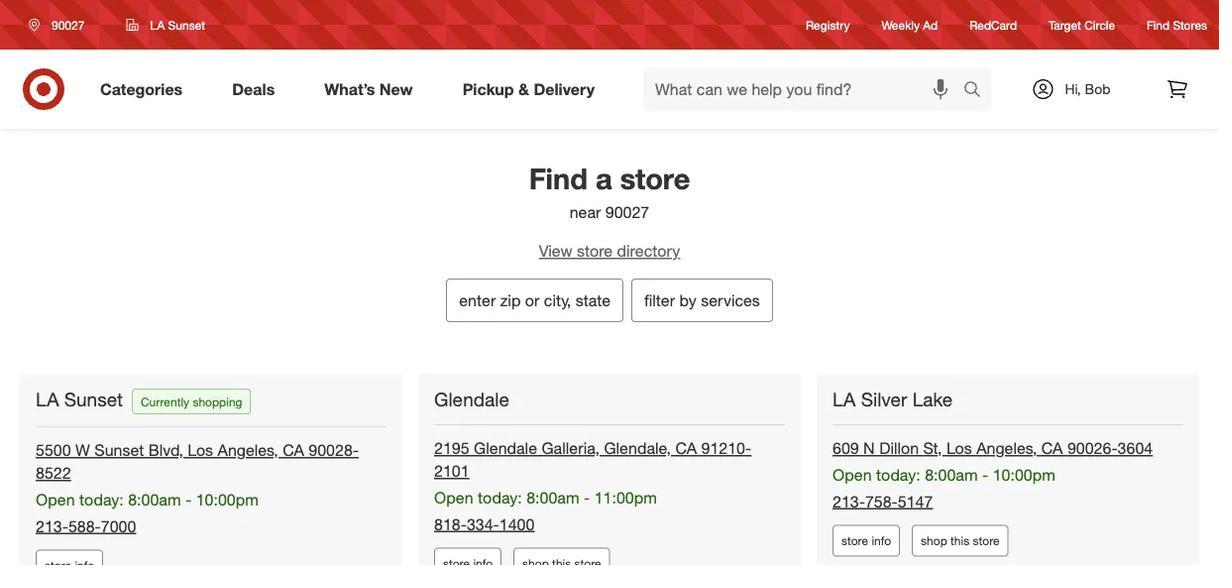 Task type: describe. For each thing, give the bounding box(es) containing it.
weekly ad link
[[882, 16, 938, 33]]

redcard link
[[970, 16, 1018, 33]]

view store directory
[[539, 242, 681, 261]]

213- for sunset
[[36, 517, 68, 536]]

bob
[[1086, 80, 1111, 98]]

a
[[596, 161, 613, 196]]

city,
[[544, 290, 572, 310]]

glendale link
[[434, 388, 514, 411]]

hi,
[[1066, 80, 1082, 98]]

open for silver
[[833, 466, 872, 485]]

glendale inside 2195 glendale galleria, glendale, ca 91210- 2101 open today: 8:00am - 11:00pm 818-334-1400
[[474, 439, 538, 458]]

today: for silver
[[877, 466, 921, 485]]

find for stores
[[1148, 17, 1171, 32]]

n
[[864, 439, 876, 458]]

la sunset inside "dropdown button"
[[150, 17, 205, 32]]

registry
[[806, 17, 851, 32]]

shop this store button
[[913, 525, 1009, 557]]

shop this store
[[922, 534, 1000, 549]]

categories link
[[83, 67, 208, 111]]

enter zip or city, state button
[[446, 279, 624, 322]]

2101
[[434, 462, 470, 481]]

0 vertical spatial glendale
[[434, 388, 510, 410]]

store inside find a store near 90027
[[621, 161, 691, 196]]

2195
[[434, 439, 470, 458]]

this
[[951, 534, 970, 549]]

shop
[[922, 534, 948, 549]]

open inside 2195 glendale galleria, glendale, ca 91210- 2101 open today: 8:00am - 11:00pm 818-334-1400
[[434, 488, 474, 508]]

find for a
[[529, 161, 588, 196]]

delivery
[[534, 79, 595, 99]]

angeles, for la silver lake
[[977, 439, 1038, 458]]

90026-
[[1068, 439, 1118, 458]]

target
[[1049, 17, 1082, 32]]

2195 glendale galleria, glendale, ca 91210- 2101 open today: 8:00am - 11:00pm 818-334-1400
[[434, 439, 752, 534]]

91210-
[[702, 439, 752, 458]]

609
[[833, 439, 860, 458]]

deals
[[232, 79, 275, 99]]

pickup & delivery
[[463, 79, 595, 99]]

609 n dillon st, los angeles, ca 90026-3604 open today: 8:00am - 10:00pm 213-758-5147
[[833, 439, 1154, 511]]

la for 609
[[833, 388, 856, 410]]

5500 w sunset blvd, los angeles, ca 90028- 8522 open today: 8:00am - 10:00pm 213-588-7000
[[36, 441, 359, 536]]

info
[[872, 534, 892, 549]]

currently shopping
[[141, 394, 242, 409]]

categories
[[100, 79, 183, 99]]

la inside "dropdown button"
[[150, 17, 165, 32]]

w
[[75, 441, 90, 460]]

filter by services button
[[632, 279, 773, 322]]

enter
[[459, 290, 496, 310]]

ad
[[924, 17, 938, 32]]

1 vertical spatial la sunset
[[36, 388, 123, 410]]

213-588-7000 link
[[36, 517, 136, 536]]

758-
[[866, 492, 898, 511]]

st,
[[924, 439, 943, 458]]

1 vertical spatial sunset
[[64, 388, 123, 410]]

registry link
[[806, 16, 851, 33]]

- for la silver lake
[[983, 466, 989, 485]]

currently
[[141, 394, 190, 409]]

circle
[[1085, 17, 1116, 32]]

find stores
[[1148, 17, 1208, 32]]

la sunset button
[[113, 7, 218, 43]]

588-
[[68, 517, 101, 536]]

silver
[[862, 388, 908, 410]]

- inside 2195 glendale galleria, glendale, ca 91210- 2101 open today: 8:00am - 11:00pm 818-334-1400
[[584, 488, 590, 508]]

by
[[680, 290, 697, 310]]

lake
[[913, 388, 953, 410]]

open for sunset
[[36, 490, 75, 510]]

store left info on the right bottom of page
[[842, 534, 869, 549]]

ca for la silver lake
[[1042, 439, 1064, 458]]

near
[[570, 202, 601, 221]]

213-758-5147 link
[[833, 492, 934, 511]]

what's new
[[325, 79, 413, 99]]

target circle
[[1049, 17, 1116, 32]]

search button
[[955, 67, 1003, 115]]

view
[[539, 242, 573, 261]]

services
[[701, 290, 761, 310]]

los for la silver lake
[[947, 439, 973, 458]]

5147
[[898, 492, 934, 511]]

la silver lake
[[833, 388, 953, 410]]

find stores link
[[1148, 16, 1208, 33]]



Task type: locate. For each thing, give the bounding box(es) containing it.
1 horizontal spatial 8:00am
[[527, 488, 580, 508]]

find inside find stores link
[[1148, 17, 1171, 32]]

213- inside 609 n dillon st, los angeles, ca 90026-3604 open today: 8:00am - 10:00pm 213-758-5147
[[833, 492, 866, 511]]

0 horizontal spatial 10:00pm
[[196, 490, 259, 510]]

11:00pm
[[595, 488, 657, 508]]

zip
[[501, 290, 521, 310]]

1 horizontal spatial open
[[434, 488, 474, 508]]

0 horizontal spatial 90027
[[52, 17, 85, 32]]

1 horizontal spatial find
[[1148, 17, 1171, 32]]

1 vertical spatial find
[[529, 161, 588, 196]]

-
[[983, 466, 989, 485], [584, 488, 590, 508], [186, 490, 192, 510]]

0 horizontal spatial ca
[[283, 441, 304, 460]]

today: down dillon
[[877, 466, 921, 485]]

glendale,
[[604, 439, 671, 458]]

1 horizontal spatial -
[[584, 488, 590, 508]]

0 horizontal spatial today:
[[79, 490, 124, 510]]

today: inside 5500 w sunset blvd, los angeles, ca 90028- 8522 open today: 8:00am - 10:00pm 213-588-7000
[[79, 490, 124, 510]]

angeles, down shopping
[[218, 441, 278, 460]]

1 horizontal spatial 90027
[[606, 202, 650, 221]]

open
[[833, 466, 872, 485], [434, 488, 474, 508], [36, 490, 75, 510]]

8:00am inside 5500 w sunset blvd, los angeles, ca 90028- 8522 open today: 8:00am - 10:00pm 213-588-7000
[[128, 490, 181, 510]]

angeles, right st,
[[977, 439, 1038, 458]]

1 vertical spatial 10:00pm
[[196, 490, 259, 510]]

la left silver
[[833, 388, 856, 410]]

la sunset up categories "link"
[[150, 17, 205, 32]]

store right a
[[621, 161, 691, 196]]

glendale
[[434, 388, 510, 410], [474, 439, 538, 458]]

10:00pm down 5500 w sunset blvd, los angeles, ca 90028- 8522 link
[[196, 490, 259, 510]]

la silver lake link
[[833, 388, 957, 411]]

2 horizontal spatial 8:00am
[[926, 466, 979, 485]]

5500 w sunset blvd, los angeles, ca 90028- 8522 link
[[36, 441, 359, 483]]

redcard
[[970, 17, 1018, 32]]

0 vertical spatial 90027
[[52, 17, 85, 32]]

0 vertical spatial la sunset
[[150, 17, 205, 32]]

los
[[947, 439, 973, 458], [188, 441, 213, 460]]

- down 2195 glendale galleria, glendale, ca 91210- 2101 link
[[584, 488, 590, 508]]

today: inside 2195 glendale galleria, glendale, ca 91210- 2101 open today: 8:00am - 11:00pm 818-334-1400
[[478, 488, 522, 508]]

90027
[[52, 17, 85, 32], [606, 202, 650, 221]]

what's new link
[[308, 67, 438, 111]]

7000
[[101, 517, 136, 536]]

0 vertical spatial 213-
[[833, 492, 866, 511]]

sunset up w
[[64, 388, 123, 410]]

8:00am inside 2195 glendale galleria, glendale, ca 91210- 2101 open today: 8:00am - 11:00pm 818-334-1400
[[527, 488, 580, 508]]

weekly
[[882, 17, 920, 32]]

90027 button
[[16, 7, 106, 43]]

90028-
[[309, 441, 359, 460]]

la for 5500
[[36, 388, 59, 410]]

10:00pm for la sunset
[[196, 490, 259, 510]]

open inside 609 n dillon st, los angeles, ca 90026-3604 open today: 8:00am - 10:00pm 213-758-5147
[[833, 466, 872, 485]]

find inside find a store near 90027
[[529, 161, 588, 196]]

open inside 5500 w sunset blvd, los angeles, ca 90028- 8522 open today: 8:00am - 10:00pm 213-588-7000
[[36, 490, 75, 510]]

0 horizontal spatial 213-
[[36, 517, 68, 536]]

directory
[[618, 242, 681, 261]]

90027 inside dropdown button
[[52, 17, 85, 32]]

5500
[[36, 441, 71, 460]]

8:00am
[[926, 466, 979, 485], [527, 488, 580, 508], [128, 490, 181, 510]]

glendale up the 2195
[[434, 388, 510, 410]]

or
[[526, 290, 540, 310]]

find a store near 90027
[[529, 161, 691, 221]]

la
[[150, 17, 165, 32], [36, 388, 59, 410], [833, 388, 856, 410]]

2 vertical spatial sunset
[[95, 441, 144, 460]]

213- inside 5500 w sunset blvd, los angeles, ca 90028- 8522 open today: 8:00am - 10:00pm 213-588-7000
[[36, 517, 68, 536]]

90027 left la sunset "dropdown button"
[[52, 17, 85, 32]]

pickup
[[463, 79, 514, 99]]

609 n dillon st, los angeles, ca 90026-3604 link
[[833, 439, 1154, 458]]

store
[[621, 161, 691, 196], [577, 242, 613, 261], [842, 534, 869, 549], [974, 534, 1000, 549]]

1 vertical spatial 213-
[[36, 517, 68, 536]]

0 horizontal spatial angeles,
[[218, 441, 278, 460]]

0 horizontal spatial -
[[186, 490, 192, 510]]

10:00pm inside 5500 w sunset blvd, los angeles, ca 90028- 8522 open today: 8:00am - 10:00pm 213-588-7000
[[196, 490, 259, 510]]

90027 inside find a store near 90027
[[606, 202, 650, 221]]

2 horizontal spatial open
[[833, 466, 872, 485]]

ca inside 2195 glendale galleria, glendale, ca 91210- 2101 open today: 8:00am - 11:00pm 818-334-1400
[[676, 439, 697, 458]]

2 horizontal spatial -
[[983, 466, 989, 485]]

10:00pm inside 609 n dillon st, los angeles, ca 90026-3604 open today: 8:00am - 10:00pm 213-758-5147
[[994, 466, 1056, 485]]

0 vertical spatial find
[[1148, 17, 1171, 32]]

1 horizontal spatial ca
[[676, 439, 697, 458]]

what's
[[325, 79, 375, 99]]

0 horizontal spatial los
[[188, 441, 213, 460]]

1 vertical spatial glendale
[[474, 439, 538, 458]]

1 horizontal spatial los
[[947, 439, 973, 458]]

store info
[[842, 534, 892, 549]]

ca
[[676, 439, 697, 458], [1042, 439, 1064, 458], [283, 441, 304, 460]]

today: inside 609 n dillon st, los angeles, ca 90026-3604 open today: 8:00am - 10:00pm 213-758-5147
[[877, 466, 921, 485]]

la up categories "link"
[[150, 17, 165, 32]]

2 horizontal spatial la
[[833, 388, 856, 410]]

today:
[[877, 466, 921, 485], [478, 488, 522, 508], [79, 490, 124, 510]]

los for la sunset
[[188, 441, 213, 460]]

0 horizontal spatial open
[[36, 490, 75, 510]]

pickup & delivery link
[[446, 67, 620, 111]]

search
[[955, 81, 1003, 101]]

1400
[[500, 515, 535, 534]]

0 horizontal spatial la sunset
[[36, 388, 123, 410]]

sunset up categories "link"
[[168, 17, 205, 32]]

8522
[[36, 464, 71, 483]]

enter zip or city, state
[[459, 290, 611, 310]]

90027 down a
[[606, 202, 650, 221]]

8:00am for la silver lake
[[926, 466, 979, 485]]

0 vertical spatial 10:00pm
[[994, 466, 1056, 485]]

1 horizontal spatial la sunset
[[150, 17, 205, 32]]

ca left 91210-
[[676, 439, 697, 458]]

find up near
[[529, 161, 588, 196]]

deals link
[[215, 67, 300, 111]]

3604
[[1118, 439, 1154, 458]]

- inside 5500 w sunset blvd, los angeles, ca 90028- 8522 open today: 8:00am - 10:00pm 213-588-7000
[[186, 490, 192, 510]]

la sunset
[[150, 17, 205, 32], [36, 388, 123, 410]]

stores
[[1174, 17, 1208, 32]]

los inside 5500 w sunset blvd, los angeles, ca 90028- 8522 open today: 8:00am - 10:00pm 213-588-7000
[[188, 441, 213, 460]]

new
[[380, 79, 413, 99]]

la sunset up w
[[36, 388, 123, 410]]

view store directory link
[[0, 240, 1220, 263]]

8:00am up '1400'
[[527, 488, 580, 508]]

los right st,
[[947, 439, 973, 458]]

store info link
[[833, 525, 901, 557]]

213- up store info
[[833, 492, 866, 511]]

find left "stores"
[[1148, 17, 1171, 32]]

store right this at the bottom of page
[[974, 534, 1000, 549]]

blvd,
[[149, 441, 183, 460]]

angeles, inside 5500 w sunset blvd, los angeles, ca 90028- 8522 open today: 8:00am - 10:00pm 213-588-7000
[[218, 441, 278, 460]]

1 vertical spatial 90027
[[606, 202, 650, 221]]

today: up 213-588-7000 link
[[79, 490, 124, 510]]

sunset right w
[[95, 441, 144, 460]]

store inside button
[[974, 534, 1000, 549]]

1 horizontal spatial today:
[[478, 488, 522, 508]]

store right view
[[577, 242, 613, 261]]

2 horizontal spatial today:
[[877, 466, 921, 485]]

hi, bob
[[1066, 80, 1111, 98]]

8:00am for la sunset
[[128, 490, 181, 510]]

- down 609 n dillon st, los angeles, ca 90026-3604 link on the bottom of the page
[[983, 466, 989, 485]]

galleria,
[[542, 439, 600, 458]]

8:00am inside 609 n dillon st, los angeles, ca 90026-3604 open today: 8:00am - 10:00pm 213-758-5147
[[926, 466, 979, 485]]

open down "2101"
[[434, 488, 474, 508]]

213- for silver
[[833, 492, 866, 511]]

10:00pm down 609 n dillon st, los angeles, ca 90026-3604 link on the bottom of the page
[[994, 466, 1056, 485]]

213- down 8522
[[36, 517, 68, 536]]

sunset inside 5500 w sunset blvd, los angeles, ca 90028- 8522 open today: 8:00am - 10:00pm 213-588-7000
[[95, 441, 144, 460]]

818-
[[434, 515, 467, 534]]

ca for la sunset
[[283, 441, 304, 460]]

0 vertical spatial sunset
[[168, 17, 205, 32]]

ca inside 609 n dillon st, los angeles, ca 90026-3604 open today: 8:00am - 10:00pm 213-758-5147
[[1042, 439, 1064, 458]]

los right blvd,
[[188, 441, 213, 460]]

213-
[[833, 492, 866, 511], [36, 517, 68, 536]]

0 horizontal spatial find
[[529, 161, 588, 196]]

filter
[[645, 290, 676, 310]]

- for la sunset
[[186, 490, 192, 510]]

sunset
[[168, 17, 205, 32], [64, 388, 123, 410], [95, 441, 144, 460]]

- down 5500 w sunset blvd, los angeles, ca 90028- 8522 link
[[186, 490, 192, 510]]

sunset inside "dropdown button"
[[168, 17, 205, 32]]

1 horizontal spatial 10:00pm
[[994, 466, 1056, 485]]

0 horizontal spatial 8:00am
[[128, 490, 181, 510]]

What can we help you find? suggestions appear below search field
[[644, 67, 969, 111]]

filter by services
[[645, 290, 761, 310]]

angeles, for la sunset
[[218, 441, 278, 460]]

ca left 90028-
[[283, 441, 304, 460]]

818-334-1400 link
[[434, 515, 535, 534]]

open down 8522
[[36, 490, 75, 510]]

glendale right the 2195
[[474, 439, 538, 458]]

la up 5500
[[36, 388, 59, 410]]

ca left 90026-
[[1042, 439, 1064, 458]]

today: up the 818-334-1400 link
[[478, 488, 522, 508]]

state
[[576, 290, 611, 310]]

1 horizontal spatial angeles,
[[977, 439, 1038, 458]]

&
[[519, 79, 530, 99]]

angeles, inside 609 n dillon st, los angeles, ca 90026-3604 open today: 8:00am - 10:00pm 213-758-5147
[[977, 439, 1038, 458]]

today: for sunset
[[79, 490, 124, 510]]

find
[[1148, 17, 1171, 32], [529, 161, 588, 196]]

- inside 609 n dillon st, los angeles, ca 90026-3604 open today: 8:00am - 10:00pm 213-758-5147
[[983, 466, 989, 485]]

2 horizontal spatial ca
[[1042, 439, 1064, 458]]

1 horizontal spatial la
[[150, 17, 165, 32]]

334-
[[467, 515, 500, 534]]

shopping
[[193, 394, 242, 409]]

los inside 609 n dillon st, los angeles, ca 90026-3604 open today: 8:00am - 10:00pm 213-758-5147
[[947, 439, 973, 458]]

10:00pm for la silver lake
[[994, 466, 1056, 485]]

8:00am down st,
[[926, 466, 979, 485]]

0 horizontal spatial la
[[36, 388, 59, 410]]

open down the 609
[[833, 466, 872, 485]]

2195 glendale galleria, glendale, ca 91210- 2101 link
[[434, 439, 752, 481]]

8:00am up '7000'
[[128, 490, 181, 510]]

1 horizontal spatial 213-
[[833, 492, 866, 511]]

dillon
[[880, 439, 920, 458]]

target circle link
[[1049, 16, 1116, 33]]

ca inside 5500 w sunset blvd, los angeles, ca 90028- 8522 open today: 8:00am - 10:00pm 213-588-7000
[[283, 441, 304, 460]]



Task type: vqa. For each thing, say whether or not it's contained in the screenshot.
- to the middle
yes



